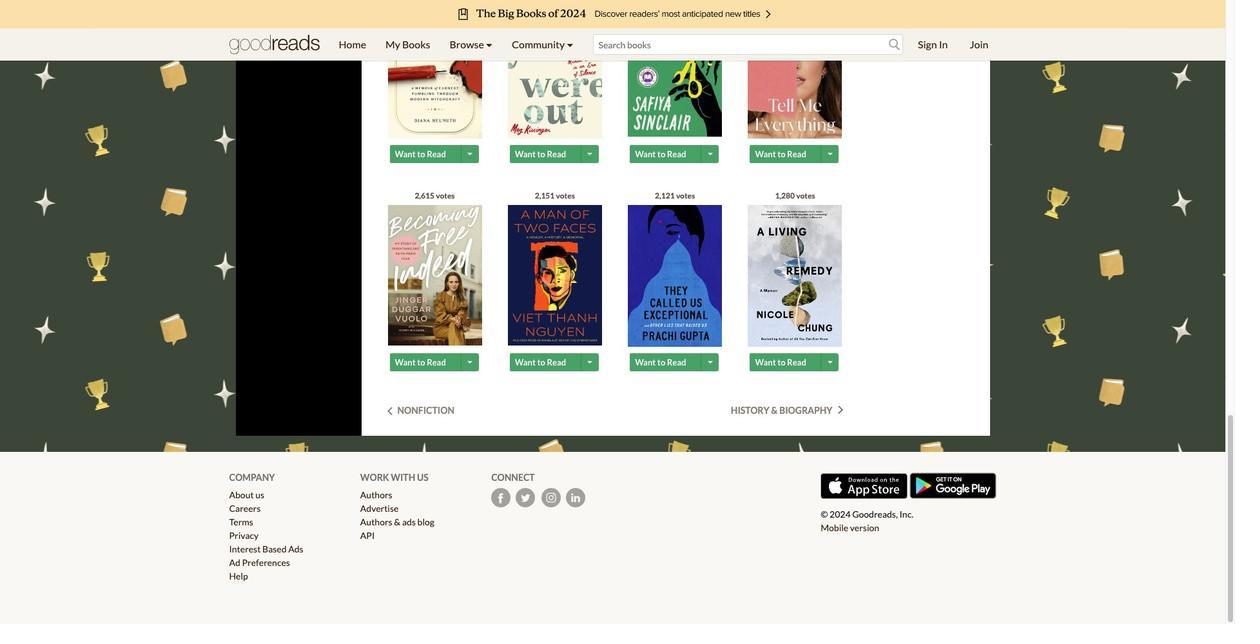 Task type: describe. For each thing, give the bounding box(es) containing it.
privacy
[[229, 530, 259, 541]]

2,151 votes
[[535, 191, 575, 200]]

help link
[[229, 570, 248, 581]]

they called us exceptional by prachi   gupta image
[[628, 205, 722, 348]]

votes for 2,151 votes
[[556, 191, 575, 200]]

Search books text field
[[593, 34, 903, 55]]

history & biography
[[731, 405, 833, 416]]

▾ for browse ▾
[[486, 38, 493, 50]]

my books
[[386, 38, 430, 50]]

authors & ads blog link
[[360, 516, 435, 527]]

1 horizontal spatial us
[[417, 472, 429, 483]]

us inside 'about us careers terms privacy interest based ads ad preferences help'
[[256, 489, 264, 500]]

terms link
[[229, 516, 253, 527]]

2,121 votes
[[655, 191, 695, 200]]

a living remedy by nicole chung image
[[748, 205, 842, 347]]

sign in
[[918, 38, 948, 50]]

company
[[229, 472, 275, 483]]

privacy link
[[229, 530, 259, 541]]

while you were out by meg kissinger image
[[508, 0, 602, 139]]

a man of two faces by viet thanh nguyen image
[[508, 205, 602, 346]]

my books link
[[376, 28, 440, 61]]

goodreads on facebook image
[[491, 488, 511, 507]]

becoming free indeed by jinger duggar vuolo image
[[388, 205, 482, 346]]

interest based ads link
[[229, 543, 303, 554]]

ads
[[288, 543, 303, 554]]

inc.
[[900, 508, 914, 519]]

votes for 2,615 votes
[[436, 191, 455, 200]]

©
[[821, 508, 828, 519]]

sign
[[918, 38, 937, 50]]

ad
[[229, 557, 240, 568]]

interest
[[229, 543, 261, 554]]

browse ▾
[[450, 38, 493, 50]]

about us link
[[229, 489, 264, 500]]

2 authors from the top
[[360, 516, 392, 527]]

© 2024 goodreads, inc. mobile version
[[821, 508, 914, 533]]

2,121
[[655, 191, 675, 200]]

advertise
[[360, 503, 399, 514]]

nonfiction
[[397, 405, 455, 416]]

goodreads on twitter image
[[516, 488, 535, 507]]

1,280
[[775, 191, 795, 200]]

2,151
[[535, 191, 555, 200]]

votes for 2,121 votes
[[676, 191, 695, 200]]

about us careers terms privacy interest based ads ad preferences help
[[229, 489, 303, 581]]

connect
[[491, 472, 535, 483]]

careers
[[229, 503, 261, 514]]

api link
[[360, 530, 375, 541]]

blog
[[418, 516, 435, 527]]

about
[[229, 489, 254, 500]]

mobile version link
[[821, 522, 879, 533]]

download app for android image
[[909, 472, 996, 499]]

menu containing home
[[329, 28, 583, 61]]



Task type: vqa. For each thing, say whether or not it's contained in the screenshot.
THE 'I'M
no



Task type: locate. For each thing, give the bounding box(es) containing it.
1,280 votes
[[775, 191, 815, 200]]

join link
[[960, 28, 998, 61]]

help
[[229, 570, 248, 581]]

& right history
[[771, 405, 778, 416]]

version
[[850, 522, 879, 533]]

biography
[[780, 405, 833, 416]]

menu
[[329, 28, 583, 61]]

2,615
[[415, 191, 435, 200]]

authors link
[[360, 489, 392, 500]]

history & biography link
[[731, 405, 843, 416]]

the most anticipated books of 2024 image
[[97, 0, 1129, 28]]

2,615 votes
[[415, 191, 455, 200]]

▾ right community
[[567, 38, 574, 50]]

home link
[[329, 28, 376, 61]]

mobile
[[821, 522, 849, 533]]

&
[[771, 405, 778, 416], [394, 516, 401, 527]]

my
[[386, 38, 400, 50]]

how to say babylon by safiya sinclair image
[[628, 0, 722, 137]]

authors advertise authors & ads blog api
[[360, 489, 435, 541]]

2 ▾ from the left
[[567, 38, 574, 50]]

community ▾ button
[[502, 28, 583, 61]]

the witching year by diana helmuth image
[[388, 0, 482, 141]]

join
[[970, 38, 989, 50]]

1 horizontal spatial &
[[771, 405, 778, 416]]

api
[[360, 530, 375, 541]]

authors up advertise
[[360, 489, 392, 500]]

1 horizontal spatial ▾
[[567, 38, 574, 50]]

& inside authors advertise authors & ads blog api
[[394, 516, 401, 527]]

want to read
[[395, 149, 446, 159], [515, 149, 566, 159], [635, 149, 686, 159], [755, 149, 806, 159], [395, 357, 446, 367], [515, 357, 566, 367], [635, 357, 686, 367], [755, 357, 806, 367]]

browse ▾ button
[[440, 28, 502, 61]]

with
[[391, 472, 415, 483]]

1 vertical spatial us
[[256, 489, 264, 500]]

browse
[[450, 38, 484, 50]]

▾ right browse
[[486, 38, 493, 50]]

▾ for community ▾
[[567, 38, 574, 50]]

want
[[395, 149, 416, 159], [515, 149, 536, 159], [635, 149, 656, 159], [755, 149, 776, 159], [395, 357, 416, 367], [515, 357, 536, 367], [635, 357, 656, 367], [755, 357, 776, 367]]

0 vertical spatial us
[[417, 472, 429, 483]]

0 horizontal spatial ▾
[[486, 38, 493, 50]]

3 votes from the left
[[676, 191, 695, 200]]

download app for ios image
[[821, 473, 908, 499]]

ad preferences link
[[229, 557, 290, 568]]

history
[[731, 405, 770, 416]]

advertise link
[[360, 503, 399, 514]]

1 vertical spatial &
[[394, 516, 401, 527]]

us right about
[[256, 489, 264, 500]]

2 votes from the left
[[556, 191, 575, 200]]

home
[[339, 38, 366, 50]]

tell me everything by minka kelly image
[[748, 0, 842, 140]]

1 vertical spatial authors
[[360, 516, 392, 527]]

votes right 1,280
[[796, 191, 815, 200]]

authors down advertise
[[360, 516, 392, 527]]

votes for 1,280 votes
[[796, 191, 815, 200]]

4 votes from the left
[[796, 191, 815, 200]]

1 authors from the top
[[360, 489, 392, 500]]

Search for books to add to your shelves search field
[[593, 34, 903, 55]]

careers link
[[229, 503, 261, 514]]

books
[[402, 38, 430, 50]]

preferences
[[242, 557, 290, 568]]

goodreads on linkedin image
[[566, 488, 586, 507]]

to
[[417, 149, 425, 159], [537, 149, 545, 159], [658, 149, 666, 159], [778, 149, 786, 159], [417, 357, 425, 367], [537, 357, 545, 367], [658, 357, 666, 367], [778, 357, 786, 367]]

us right with
[[417, 472, 429, 483]]

us
[[417, 472, 429, 483], [256, 489, 264, 500]]

work with us
[[360, 472, 429, 483]]

sign in link
[[908, 28, 958, 61]]

goodreads,
[[852, 508, 898, 519]]

terms
[[229, 516, 253, 527]]

work
[[360, 472, 389, 483]]

1 ▾ from the left
[[486, 38, 493, 50]]

want to read button
[[390, 145, 463, 163], [510, 145, 583, 163], [630, 145, 703, 163], [750, 145, 823, 163], [390, 353, 463, 371], [510, 353, 583, 371], [630, 353, 703, 371], [750, 353, 823, 371]]

2024
[[830, 508, 851, 519]]

0 vertical spatial &
[[771, 405, 778, 416]]

& left ads
[[394, 516, 401, 527]]

1 votes from the left
[[436, 191, 455, 200]]

based
[[262, 543, 287, 554]]

0 horizontal spatial &
[[394, 516, 401, 527]]

votes right 2,151
[[556, 191, 575, 200]]

votes
[[436, 191, 455, 200], [556, 191, 575, 200], [676, 191, 695, 200], [796, 191, 815, 200]]

community ▾
[[512, 38, 574, 50]]

community
[[512, 38, 565, 50]]

nonfiction link
[[387, 405, 455, 416]]

authors
[[360, 489, 392, 500], [360, 516, 392, 527]]

0 horizontal spatial us
[[256, 489, 264, 500]]

votes right 2,121
[[676, 191, 695, 200]]

0 vertical spatial authors
[[360, 489, 392, 500]]

in
[[939, 38, 948, 50]]

goodreads on instagram image
[[542, 488, 561, 507]]

▾
[[486, 38, 493, 50], [567, 38, 574, 50]]

votes right 2,615 at the top of page
[[436, 191, 455, 200]]

read
[[427, 149, 446, 159], [547, 149, 566, 159], [667, 149, 686, 159], [787, 149, 806, 159], [427, 357, 446, 367], [547, 357, 566, 367], [667, 357, 686, 367], [787, 357, 806, 367]]

ads
[[402, 516, 416, 527]]



